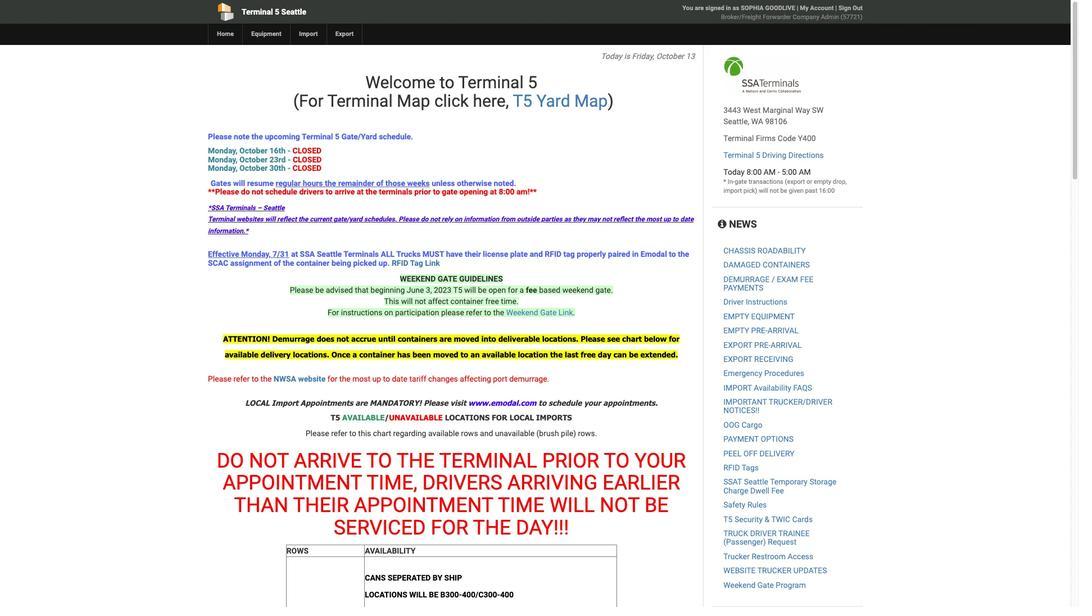 Task type: locate. For each thing, give the bounding box(es) containing it.
1 horizontal spatial free
[[581, 350, 596, 359]]

1 vertical spatial locations.
[[293, 350, 329, 359]]

2 horizontal spatial rfid
[[724, 463, 740, 472]]

tariff
[[410, 375, 427, 384]]

gates will resume regular hours the remainder of those weeks unless otherwise noted. **please do not schedule drivers to arrive at the terminals prior to gate opening at 8:00 am!**
[[208, 179, 537, 196]]

please inside local import appointments are mandatory! please visit www.emodal.com to schedule your appointments. t5 available / unavailable locations for local imports
[[424, 399, 448, 408]]

0 vertical spatial schedule
[[265, 187, 297, 196]]

1 vertical spatial chart
[[373, 429, 391, 438]]

1 horizontal spatial as
[[733, 4, 740, 12]]

1 vertical spatial gate
[[758, 581, 774, 590]]

1 export from the top
[[724, 341, 753, 350]]

will down prior
[[550, 494, 595, 517]]

schedule inside local import appointments are mandatory! please visit www.emodal.com to schedule your appointments. t5 available / unavailable locations for local imports
[[549, 399, 582, 408]]

not up once
[[337, 335, 349, 344]]

terminals up websites at left top
[[225, 204, 256, 212]]

rfid tag link
[[392, 258, 442, 267]]

will down june
[[401, 297, 413, 306]]

0 vertical spatial locations.
[[542, 335, 579, 344]]

1 vertical spatial for
[[669, 335, 680, 344]]

2 horizontal spatial are
[[695, 4, 704, 12]]

seattle inside at ssa seattle terminals all trucks must have their license plate and rfid tag properly paired in emodal to the scac assignment of the container being picked up.
[[317, 250, 342, 259]]

t5 down the "safety"
[[724, 515, 733, 524]]

2 closed from the top
[[293, 155, 322, 164]]

most inside *ssa terminals – seattle terminal websites will reflect the current gate/yard schedules. please do not rely on information from outside parties as they may not reflect the most up to date information.*
[[647, 216, 662, 224]]

outside
[[517, 216, 540, 224]]

for inside "weekend gate guidelines please be advised that beginning june 3, 2023 t5 will be open for a fee based weekend gate. this will not affect container free time. for instructions on participation please refer to the weekend gate link ."
[[508, 286, 518, 295]]

1 horizontal spatial of
[[376, 179, 384, 188]]

1 horizontal spatial most
[[647, 216, 662, 224]]

0 horizontal spatial most
[[353, 375, 371, 384]]

/ inside local import appointments are mandatory! please visit www.emodal.com to schedule your appointments. t5 available / unavailable locations for local imports
[[385, 413, 389, 422]]

www.emodal.com link
[[469, 399, 537, 408]]

schedule.
[[379, 132, 413, 141]]

0 horizontal spatial 8:00
[[499, 187, 515, 196]]

export link
[[327, 24, 362, 45]]

1 horizontal spatial gate
[[758, 581, 774, 590]]

1 horizontal spatial will
[[550, 494, 595, 517]]

0 horizontal spatial are
[[356, 399, 368, 408]]

1 horizontal spatial to
[[604, 449, 630, 473]]

time,
[[367, 471, 418, 495]]

1 vertical spatial terminals
[[344, 250, 379, 259]]

empty down "empty equipment" link
[[724, 326, 750, 335]]

for down the www.emodal.com link on the left bottom
[[492, 413, 508, 422]]

of inside at ssa seattle terminals all trucks must have their license plate and rfid tag properly paired in emodal to the scac assignment of the container being picked up.
[[274, 258, 281, 267]]

to inside at ssa seattle terminals all trucks must have their license plate and rfid tag properly paired in emodal to the scac assignment of the container being picked up.
[[669, 250, 676, 259]]

chart right "see"
[[623, 335, 642, 344]]

up
[[664, 216, 671, 224], [373, 375, 381, 384]]

please right 'schedules.'
[[399, 216, 419, 224]]

0 vertical spatial not
[[249, 449, 289, 473]]

3 closed from the top
[[293, 164, 322, 173]]

as left they
[[564, 216, 572, 224]]

available down local import appointments are mandatory! please visit www.emodal.com to schedule your appointments. t5 available / unavailable locations for local imports
[[428, 429, 459, 438]]

0 horizontal spatial as
[[564, 216, 572, 224]]

at left ssa
[[291, 250, 298, 259]]

export pre-arrival link
[[724, 341, 802, 350]]

am
[[764, 168, 776, 177], [799, 168, 811, 177]]

terminal 5 driving directions
[[724, 151, 824, 160]]

rfid down peel
[[724, 463, 740, 472]]

1 horizontal spatial |
[[836, 4, 837, 12]]

can
[[614, 350, 627, 359]]

2023
[[434, 286, 452, 295]]

8:00 inside gates will resume regular hours the remainder of those weeks unless otherwise noted. **please do not schedule drivers to arrive at the terminals prior to gate opening at 8:00 am!**
[[499, 187, 515, 196]]

gate inside gates will resume regular hours the remainder of those weeks unless otherwise noted. **please do not schedule drivers to arrive at the terminals prior to gate opening at 8:00 am!**
[[442, 187, 458, 196]]

0 horizontal spatial date
[[392, 375, 408, 384]]

empty down 'driver'
[[724, 312, 750, 321]]

0 horizontal spatial schedule
[[265, 187, 297, 196]]

for inside attention! demurrage does not accrue until containers are moved into deliverable locations. please see chart below for available delivery locations. once a container has been moved to an available location the last free day can be extended.
[[669, 335, 680, 344]]

please down ssa
[[290, 286, 314, 295]]

map
[[397, 91, 430, 111], [575, 91, 608, 111]]

trucker
[[758, 566, 792, 575]]

0 horizontal spatial rfid
[[392, 258, 409, 267]]

earlier
[[603, 471, 681, 495]]

2 vertical spatial refer
[[331, 429, 348, 438]]

0 horizontal spatial be
[[429, 590, 439, 599]]

1 horizontal spatial am
[[799, 168, 811, 177]]

1 vertical spatial and
[[480, 429, 493, 438]]

0 horizontal spatial available
[[225, 350, 259, 359]]

1 vertical spatial link
[[559, 308, 573, 317]]

cards
[[793, 515, 813, 524]]

free inside attention! demurrage does not accrue until containers are moved into deliverable locations. please see chart below for available delivery locations. once a container has been moved to an available location the last free day can be extended.
[[581, 350, 596, 359]]

empty pre-arrival link
[[724, 326, 799, 335]]

tags
[[742, 463, 759, 472]]

at
[[357, 187, 364, 196], [490, 187, 497, 196], [291, 250, 298, 259]]

locations up rows
[[445, 413, 490, 422]]

websites
[[237, 216, 264, 224]]

0 horizontal spatial a
[[353, 350, 357, 359]]

1 horizontal spatial for
[[508, 286, 518, 295]]

terminals left all
[[344, 250, 379, 259]]

information
[[464, 216, 500, 224]]

0 horizontal spatial terminals
[[225, 204, 256, 212]]

locations inside local import appointments are mandatory! please visit www.emodal.com to schedule your appointments. t5 available / unavailable locations for local imports
[[445, 413, 490, 422]]

at ssa seattle terminals all trucks must have their license plate and rfid tag properly paired in emodal to the scac assignment of the container being picked up.
[[208, 250, 690, 267]]

on inside *ssa terminals – seattle terminal websites will reflect the current gate/yard schedules. please do not rely on information from outside parties as they may not reflect the most up to date information.*
[[455, 216, 462, 224]]

to left an
[[461, 350, 469, 359]]

visit
[[451, 399, 466, 408]]

t5 right 2023
[[454, 286, 463, 295]]

0 vertical spatial today
[[601, 52, 623, 61]]

october up resume
[[240, 164, 268, 173]]

1 horizontal spatial 8:00
[[747, 168, 762, 177]]

the
[[397, 449, 435, 473], [473, 516, 511, 540]]

(57721)
[[841, 13, 863, 21]]

in inside at ssa seattle terminals all trucks must have their license plate and rfid tag properly paired in emodal to the scac assignment of the container being picked up.
[[633, 250, 639, 259]]

| left the sign
[[836, 4, 837, 12]]

effective monday, 7/31
[[208, 250, 289, 259]]

not inside gates will resume regular hours the remainder of those weeks unless otherwise noted. **please do not schedule drivers to arrive at the terminals prior to gate opening at 8:00 am!**
[[252, 187, 264, 196]]

gate/yard
[[342, 132, 377, 141]]

available down attention!
[[225, 350, 259, 359]]

import
[[724, 383, 752, 392]]

refer inside "weekend gate guidelines please be advised that beginning june 3, 2023 t5 will be open for a fee based weekend gate. this will not affect container free time. for instructions on participation please refer to the weekend gate link ."
[[466, 308, 483, 317]]

seattle down tags
[[744, 478, 769, 487]]

demurrage
[[724, 275, 770, 284]]

1 horizontal spatial link
[[559, 308, 573, 317]]

2 reflect from the left
[[614, 216, 634, 224]]

local down delivery
[[245, 399, 270, 408]]

out
[[853, 4, 863, 12]]

on right rely
[[455, 216, 462, 224]]

not down transactions
[[770, 187, 779, 195]]

0 vertical spatial are
[[695, 4, 704, 12]]

be inside attention! demurrage does not accrue until containers are moved into deliverable locations. please see chart below for available delivery locations. once a container has been moved to an available location the last free day can be extended.
[[629, 350, 639, 359]]

0 vertical spatial for
[[508, 286, 518, 295]]

0 horizontal spatial to
[[367, 449, 392, 473]]

1 horizontal spatial weekend
[[724, 581, 756, 590]]

1 horizontal spatial on
[[455, 216, 462, 224]]

october down note
[[240, 146, 268, 155]]

map left click on the left top of page
[[397, 91, 430, 111]]

chart inside attention! demurrage does not accrue until containers are moved into deliverable locations. please see chart below for available delivery locations. once a container has been moved to an available location the last free day can be extended.
[[623, 335, 642, 344]]

delivery
[[261, 350, 291, 359]]

terminal
[[440, 449, 538, 473]]

been
[[413, 350, 431, 359]]

pre- down empty pre-arrival link
[[755, 341, 771, 350]]

1 vertical spatial export
[[724, 355, 753, 364]]

moved right been
[[433, 350, 459, 359]]

)
[[608, 91, 614, 111]]

chart right the this
[[373, 429, 391, 438]]

and right rows
[[480, 429, 493, 438]]

by
[[433, 573, 443, 582]]

2 horizontal spatial for
[[669, 335, 680, 344]]

1 vertical spatial import
[[272, 399, 298, 408]]

company
[[793, 13, 820, 21]]

2 horizontal spatial available
[[482, 350, 516, 359]]

as inside *ssa terminals – seattle terminal websites will reflect the current gate/yard schedules. please do not rely on information from outside parties as they may not reflect the most up to date information.*
[[564, 216, 572, 224]]

do inside *ssa terminals – seattle terminal websites will reflect the current gate/yard schedules. please do not rely on information from outside parties as they may not reflect the most up to date information.*
[[421, 216, 429, 224]]

roadability
[[758, 246, 806, 255]]

am up transactions
[[764, 168, 776, 177]]

1 vertical spatial locations
[[365, 590, 408, 599]]

attention!
[[223, 335, 270, 344]]

0 vertical spatial will
[[550, 494, 595, 517]]

dwell
[[751, 486, 770, 495]]

program
[[776, 581, 806, 590]]

t5 inside chassis roadability damaged containers demurrage / exam fee payments driver instructions empty equipment empty pre-arrival export pre-arrival export receiving emergency procedures import availability faqs important trucker/driver notices!! oog cargo payment options peel off delivery rfid tags ssat seattle temporary storage charge dwell fee safety rules t5 security & twic cards truck driver trainee (passenger) request trucker restroom access website trucker updates weekend gate program
[[724, 515, 733, 524]]

not
[[249, 449, 289, 473], [600, 494, 640, 517]]

gates
[[211, 179, 231, 188]]

will inside today                                                                                                                                                                                                                                                                                                                                                                                                                                                                                                                                                                                                                                                                                                           8:00 am - 5:00 am * in-gate transactions (export or empty drop, import pick) will not be given past 16:00
[[759, 187, 769, 195]]

please inside attention! demurrage does not accrue until containers are moved into deliverable locations. please see chart below for available delivery locations. once a container has been moved to an available location the last free day can be extended.
[[581, 335, 605, 344]]

gate up the import
[[735, 178, 747, 186]]

prior
[[543, 449, 600, 473]]

in right signed
[[726, 4, 732, 12]]

on inside "weekend gate guidelines please be advised that beginning june 3, 2023 t5 will be open for a fee based weekend gate. this will not affect container free time. for instructions on participation please refer to the weekend gate link ."
[[385, 308, 393, 317]]

the left terminals
[[366, 187, 377, 196]]

please
[[208, 132, 232, 141], [399, 216, 419, 224], [290, 286, 314, 295], [581, 335, 605, 344], [208, 375, 232, 384], [424, 399, 448, 408], [306, 429, 329, 438]]

to left your on the right of page
[[604, 449, 630, 473]]

location
[[518, 350, 548, 359]]

seattle inside chassis roadability damaged containers demurrage / exam fee payments driver instructions empty equipment empty pre-arrival export pre-arrival export receiving emergency procedures import availability faqs important trucker/driver notices!! oog cargo payment options peel off delivery rfid tags ssat seattle temporary storage charge dwell fee safety rules t5 security & twic cards truck driver trainee (passenger) request trucker restroom access website trucker updates weekend gate program
[[744, 478, 769, 487]]

1 horizontal spatial map
[[575, 91, 608, 111]]

0 vertical spatial import
[[299, 30, 318, 38]]

mandatory!
[[370, 399, 422, 408]]

1 vertical spatial will
[[410, 590, 427, 599]]

website
[[298, 375, 326, 384]]

0 vertical spatial up
[[664, 216, 671, 224]]

weekend inside chassis roadability damaged containers demurrage / exam fee payments driver instructions empty equipment empty pre-arrival export pre-arrival export receiving emergency procedures import availability faqs important trucker/driver notices!! oog cargo payment options peel off delivery rfid tags ssat seattle temporary storage charge dwell fee safety rules t5 security & twic cards truck driver trainee (passenger) request trucker restroom access website trucker updates weekend gate program
[[724, 581, 756, 590]]

t5
[[513, 91, 533, 111], [454, 286, 463, 295], [331, 413, 340, 422], [724, 515, 733, 524]]

ssa
[[300, 250, 315, 259]]

terminal inside *ssa terminals – seattle terminal websites will reflect the current gate/yard schedules. please do not rely on information from outside parties as they may not reflect the most up to date information.*
[[208, 216, 235, 224]]

link down weekend
[[559, 308, 573, 317]]

refer down attention!
[[234, 375, 250, 384]]

of left 'those'
[[376, 179, 384, 188]]

on down this on the left of page
[[385, 308, 393, 317]]

arriving
[[508, 471, 598, 495]]

0 horizontal spatial container
[[296, 258, 330, 267]]

to left arrive
[[326, 187, 333, 196]]

at inside at ssa seattle terminals all trucks must have their license plate and rfid tag properly paired in emodal to the scac assignment of the container being picked up.
[[291, 250, 298, 259]]

0 vertical spatial empty
[[724, 312, 750, 321]]

free inside "weekend gate guidelines please be advised that beginning june 3, 2023 t5 will be open for a fee based weekend gate. this will not affect container free time. for instructions on participation please refer to the weekend gate link ."
[[486, 297, 499, 306]]

1 vertical spatial of
[[274, 258, 281, 267]]

8:00 up transactions
[[747, 168, 762, 177]]

will inside 'do not arrive to the terminal prior to your appointment time, drivers arriving earlier than their appointment time will not be serviced for the day!!!'
[[550, 494, 595, 517]]

import left 'export' link
[[299, 30, 318, 38]]

0 horizontal spatial import
[[272, 399, 298, 408]]

a right once
[[353, 350, 357, 359]]

date left the tariff
[[392, 375, 408, 384]]

not up – at the left top of page
[[252, 187, 264, 196]]

be down by
[[429, 590, 439, 599]]

1 vertical spatial a
[[353, 350, 357, 359]]

1 horizontal spatial in
[[726, 4, 732, 12]]

0 vertical spatial chart
[[623, 335, 642, 344]]

/ inside chassis roadability damaged containers demurrage / exam fee payments driver instructions empty equipment empty pre-arrival export pre-arrival export receiving emergency procedures import availability faqs important trucker/driver notices!! oog cargo payment options peel off delivery rfid tags ssat seattle temporary storage charge dwell fee safety rules t5 security & twic cards truck driver trainee (passenger) request trucker restroom access website trucker updates weekend gate program
[[772, 275, 775, 284]]

drop,
[[833, 178, 847, 186]]

locations. up last
[[542, 335, 579, 344]]

0 horizontal spatial on
[[385, 308, 393, 317]]

ssat
[[724, 478, 742, 487]]

container left being
[[296, 258, 330, 267]]

1 horizontal spatial a
[[520, 286, 524, 295]]

container inside attention! demurrage does not accrue until containers are moved into deliverable locations. please see chart below for available delivery locations. once a container has been moved to an available location the last free day can be extended.
[[359, 350, 395, 359]]

0 horizontal spatial locations.
[[293, 350, 329, 359]]

arrival down equipment
[[768, 326, 799, 335]]

0 horizontal spatial gate
[[541, 308, 557, 317]]

export up emergency
[[724, 355, 753, 364]]

for down the drivers on the left bottom of the page
[[431, 516, 469, 540]]

2 map from the left
[[575, 91, 608, 111]]

moved up an
[[454, 335, 479, 344]]

please inside *ssa terminals – seattle terminal websites will reflect the current gate/yard schedules. please do not rely on information from outside parties as they may not reflect the most up to date information.*
[[399, 216, 419, 224]]

today left 'is'
[[601, 52, 623, 61]]

8:00 inside today                                                                                                                                                                                                                                                                                                                                                                                                                                                                                                                                                                                                                                                                                                           8:00 am - 5:00 am * in-gate transactions (export or empty drop, import pick) will not be given past 16:00
[[747, 168, 762, 177]]

400/c300-
[[462, 590, 501, 599]]

1 vertical spatial local
[[510, 413, 534, 422]]

rfid inside chassis roadability damaged containers demurrage / exam fee payments driver instructions empty equipment empty pre-arrival export pre-arrival export receiving emergency procedures import availability faqs important trucker/driver notices!! oog cargo payment options peel off delivery rfid tags ssat seattle temporary storage charge dwell fee safety rules t5 security & twic cards truck driver trainee (passenger) request trucker restroom access website trucker updates weekend gate program
[[724, 463, 740, 472]]

today up in-
[[724, 168, 745, 177]]

1 vertical spatial today
[[724, 168, 745, 177]]

for up time. at the left
[[508, 286, 518, 295]]

1 vertical spatial schedule
[[549, 399, 582, 408]]

today inside today                                                                                                                                                                                                                                                                                                                                                                                                                                                                                                                                                                                                                                                                                                           8:00 am - 5:00 am * in-gate transactions (export or empty drop, import pick) will not be given past 16:00
[[724, 168, 745, 177]]

be inside 'do not arrive to the terminal prior to your appointment time, drivers arriving earlier than their appointment time will not be serviced for the day!!!'
[[645, 494, 669, 517]]

locations will be b300-400/c300-400
[[365, 590, 514, 599]]

up.
[[379, 258, 390, 267]]

0 vertical spatial terminals
[[225, 204, 256, 212]]

empty
[[724, 312, 750, 321], [724, 326, 750, 335]]

1 horizontal spatial for
[[492, 413, 508, 422]]

a inside attention! demurrage does not accrue until containers are moved into deliverable locations. please see chart below for available delivery locations. once a container has been moved to an available location the last free day can be extended.
[[353, 350, 357, 359]]

schedule up imports
[[549, 399, 582, 408]]

please inside "weekend gate guidelines please be advised that beginning june 3, 2023 t5 will be open for a fee based weekend gate. this will not affect container free time. for instructions on participation please refer to the weekend gate link ."
[[290, 286, 314, 295]]

of right the assignment
[[274, 258, 281, 267]]

monday,
[[208, 146, 238, 155], [208, 155, 238, 164], [208, 164, 238, 173], [241, 250, 271, 259]]

gate
[[735, 178, 747, 186], [442, 187, 458, 196]]

will down guidelines
[[465, 286, 476, 295]]

trainee
[[779, 529, 810, 538]]

2 | from the left
[[836, 4, 837, 12]]

a left fee
[[520, 286, 524, 295]]

sign out link
[[839, 4, 863, 12]]

chassis roadability link
[[724, 246, 806, 255]]

0 vertical spatial 8:00
[[747, 168, 762, 177]]

1 vertical spatial date
[[392, 375, 408, 384]]

1 vertical spatial weekend
[[724, 581, 756, 590]]

1 vertical spatial empty
[[724, 326, 750, 335]]

refer left the this
[[331, 429, 348, 438]]

1 vertical spatial /
[[385, 413, 389, 422]]

gate inside "weekend gate guidelines please be advised that beginning june 3, 2023 t5 will be open for a fee based weekend gate. this will not affect container free time. for instructions on participation please refer to the weekend gate link ."
[[541, 308, 557, 317]]

1 vertical spatial the
[[473, 516, 511, 540]]

terminal inside please note the upcoming terminal 5 gate/yard schedule. monday, october 16th - closed monday, october 23rd - closed monday, october 30th - closed
[[302, 132, 333, 141]]

1 empty from the top
[[724, 312, 750, 321]]

t5 left yard at the top of page
[[513, 91, 533, 111]]

reflect right may
[[614, 216, 634, 224]]

for inside 'do not arrive to the terminal prior to your appointment time, drivers arriving earlier than their appointment time will not be serviced for the day!!!'
[[431, 516, 469, 540]]

to left the this
[[350, 429, 356, 438]]

terminals inside at ssa seattle terminals all trucks must have their license plate and rfid tag properly paired in emodal to the scac assignment of the container being picked up.
[[344, 250, 379, 259]]

| left my
[[797, 4, 799, 12]]

export up export receiving link
[[724, 341, 753, 350]]

t5 down appointments at the left bottom
[[331, 413, 340, 422]]

directions
[[789, 151, 824, 160]]

do inside gates will resume regular hours the remainder of those weeks unless otherwise noted. **please do not schedule drivers to arrive at the terminals prior to gate opening at 8:00 am!**
[[241, 187, 250, 196]]

not up participation
[[415, 297, 426, 306]]

5:00
[[782, 168, 797, 177]]

as
[[733, 4, 740, 12], [564, 216, 572, 224]]

are up available
[[356, 399, 368, 408]]

rows
[[461, 429, 478, 438]]

0 vertical spatial most
[[647, 216, 662, 224]]

in-
[[728, 178, 735, 186]]

as inside you are signed in as sophia goodlive | my account | sign out broker/freight forwarder company admin (57721)
[[733, 4, 740, 12]]

to left nwsa
[[252, 375, 259, 384]]

- left 5:00
[[778, 168, 780, 177]]

–
[[257, 204, 262, 212]]

1 vertical spatial gate
[[442, 187, 458, 196]]

up up the emodal
[[664, 216, 671, 224]]

local up unavailable
[[510, 413, 534, 422]]

weekend inside "weekend gate guidelines please be advised that beginning june 3, 2023 t5 will be open for a fee based weekend gate. this will not affect container free time. for instructions on participation please refer to the weekend gate link ."
[[507, 308, 539, 317]]

1 vertical spatial do
[[421, 216, 429, 224]]

0 vertical spatial gate
[[735, 178, 747, 186]]

effective
[[208, 250, 239, 259]]

info circle image
[[718, 219, 727, 229]]

wa
[[752, 117, 764, 126]]

day!!!
[[516, 516, 569, 540]]

0 vertical spatial container
[[296, 258, 330, 267]]

please down attention!
[[208, 375, 232, 384]]

of inside gates will resume regular hours the remainder of those weeks unless otherwise noted. **please do not schedule drivers to arrive at the terminals prior to gate opening at 8:00 am!**
[[376, 179, 384, 188]]

1 horizontal spatial schedule
[[549, 399, 582, 408]]

the right note
[[252, 132, 263, 141]]

1 horizontal spatial today
[[724, 168, 745, 177]]

at right opening
[[490, 187, 497, 196]]

0 horizontal spatial |
[[797, 4, 799, 12]]

being
[[332, 258, 351, 267]]

1 vertical spatial 8:00
[[499, 187, 515, 196]]

october
[[657, 52, 684, 61], [240, 146, 268, 155], [240, 155, 268, 164], [240, 164, 268, 173]]

13
[[686, 52, 695, 61]]

0 vertical spatial gate
[[541, 308, 557, 317]]

drivers
[[423, 471, 503, 495]]

1 vertical spatial not
[[600, 494, 640, 517]]

for right below
[[669, 335, 680, 344]]

5 right the 'here,'
[[528, 73, 538, 92]]

*
[[724, 178, 727, 186]]

does
[[317, 335, 335, 344]]

participation
[[395, 308, 439, 317]]

seattle right ssa
[[317, 250, 342, 259]]

the inside attention! demurrage does not accrue until containers are moved into deliverable locations. please see chart below for available delivery locations. once a container has been moved to an available location the last free day can be extended.
[[551, 350, 563, 359]]

be down your on the right of page
[[645, 494, 669, 517]]

equipment
[[251, 30, 282, 38]]

2 to from the left
[[604, 449, 630, 473]]

picked
[[353, 258, 377, 267]]

1 map from the left
[[397, 91, 430, 111]]

not inside today                                                                                                                                                                                                                                                                                                                                                                                                                                                                                                                                                                                                                                                                                                           8:00 am - 5:00 am * in-gate transactions (export or empty drop, import pick) will not be given past 16:00
[[770, 187, 779, 195]]

to right the emodal
[[669, 250, 676, 259]]

0 horizontal spatial weekend
[[507, 308, 539, 317]]

refer
[[466, 308, 483, 317], [234, 375, 250, 384], [331, 429, 348, 438]]

home
[[217, 30, 234, 38]]

signed
[[706, 4, 725, 12]]

container up please
[[451, 297, 484, 306]]

in right paired
[[633, 250, 639, 259]]

/ down 'mandatory!'
[[385, 413, 389, 422]]

- inside today                                                                                                                                                                                                                                                                                                                                                                                                                                                                                                                                                                                                                                                                                                           8:00 am - 5:00 am * in-gate transactions (export or empty drop, import pick) will not be given past 16:00
[[778, 168, 780, 177]]

rfid right up.
[[392, 258, 409, 267]]

a
[[520, 286, 524, 295], [353, 350, 357, 359]]

weekend down website
[[724, 581, 756, 590]]

will right websites at left top
[[265, 216, 276, 224]]

the down time. at the left
[[493, 308, 505, 317]]

the inside please note the upcoming terminal 5 gate/yard schedule. monday, october 16th - closed monday, october 23rd - closed monday, october 30th - closed
[[252, 132, 263, 141]]

1 horizontal spatial gate
[[735, 178, 747, 186]]

t5 inside welcome to terminal 5 (for terminal map click here, t5 yard map )
[[513, 91, 533, 111]]

import down nwsa
[[272, 399, 298, 408]]

0 vertical spatial date
[[681, 216, 694, 224]]

locations.
[[542, 335, 579, 344], [293, 350, 329, 359]]

1 vertical spatial up
[[373, 375, 381, 384]]

5 inside please note the upcoming terminal 5 gate/yard schedule. monday, october 16th - closed monday, october 23rd - closed monday, october 30th - closed
[[335, 132, 340, 141]]

on
[[455, 216, 462, 224], [385, 308, 393, 317]]

sign
[[839, 4, 852, 12]]

0 vertical spatial weekend
[[507, 308, 539, 317]]

broker/freight
[[722, 13, 762, 21]]

2 horizontal spatial container
[[451, 297, 484, 306]]



Task type: describe. For each thing, give the bounding box(es) containing it.
1 horizontal spatial the
[[473, 516, 511, 540]]

the left ssa
[[283, 258, 294, 267]]

charge
[[724, 486, 749, 495]]

to inside attention! demurrage does not accrue until containers are moved into deliverable locations. please see chart below for available delivery locations. once a container has been moved to an available location the last free day can be extended.
[[461, 350, 469, 359]]

here,
[[473, 91, 509, 111]]

june
[[407, 286, 424, 295]]

the right hours
[[325, 179, 336, 188]]

be left advised
[[315, 286, 324, 295]]

1 closed from the top
[[293, 146, 322, 155]]

be inside today                                                                                                                                                                                                                                                                                                                                                                                                                                                                                                                                                                                                                                                                                                           8:00 am - 5:00 am * in-gate transactions (export or empty drop, import pick) will not be given past 16:00
[[781, 187, 788, 195]]

all
[[381, 250, 395, 259]]

&
[[765, 515, 770, 524]]

the right the emodal
[[678, 250, 690, 259]]

regular
[[276, 179, 301, 188]]

t5 inside local import appointments are mandatory! please visit www.emodal.com to schedule your appointments. t5 available / unavailable locations for local imports
[[331, 413, 340, 422]]

date inside *ssa terminals – seattle terminal websites will reflect the current gate/yard schedules. please do not rely on information from outside parties as they may not reflect the most up to date information.*
[[681, 216, 694, 224]]

properly
[[577, 250, 606, 259]]

to inside *ssa terminals – seattle terminal websites will reflect the current gate/yard schedules. please do not rely on information from outside parties as they may not reflect the most up to date information.*
[[673, 216, 679, 224]]

those
[[386, 179, 406, 188]]

(for
[[293, 91, 324, 111]]

terminals inside *ssa terminals – seattle terminal websites will reflect the current gate/yard schedules. please do not rely on information from outside parties as they may not reflect the most up to date information.*
[[225, 204, 256, 212]]

- right 23rd
[[288, 155, 291, 164]]

0 vertical spatial arrival
[[768, 326, 799, 335]]

rfid tags link
[[724, 463, 759, 472]]

for inside local import appointments are mandatory! please visit www.emodal.com to schedule your appointments. t5 available / unavailable locations for local imports
[[492, 413, 508, 422]]

paired
[[608, 250, 631, 259]]

not left rely
[[430, 216, 440, 224]]

refer for please refer to this chart regarding available rows and unavailable (brush pile) rows.
[[331, 429, 348, 438]]

demurrage
[[272, 335, 315, 344]]

1 vertical spatial arrival
[[771, 341, 802, 350]]

procedures
[[765, 369, 805, 378]]

2 vertical spatial for
[[328, 375, 338, 384]]

0 horizontal spatial local
[[245, 399, 270, 408]]

the inside "weekend gate guidelines please be advised that beginning june 3, 2023 t5 will be open for a fee based weekend gate. this will not affect container free time. for instructions on participation please refer to the weekend gate link ."
[[493, 308, 505, 317]]

delivery
[[760, 449, 795, 458]]

storage
[[810, 478, 837, 487]]

gate/yard
[[334, 216, 363, 224]]

regarding
[[393, 429, 427, 438]]

damaged
[[724, 260, 761, 269]]

october left 13
[[657, 52, 684, 61]]

emergency
[[724, 369, 763, 378]]

a inside "weekend gate guidelines please be advised that beginning june 3, 2023 t5 will be open for a fee based weekend gate. this will not affect container free time. for instructions on participation please refer to the weekend gate link ."
[[520, 286, 524, 295]]

export
[[336, 30, 354, 38]]

1 to from the left
[[367, 449, 392, 473]]

will inside gates will resume regular hours the remainder of those weeks unless otherwise noted. **please do not schedule drivers to arrive at the terminals prior to gate opening at 8:00 am!**
[[233, 179, 245, 188]]

containers
[[763, 260, 810, 269]]

today                                                                                                                                                                                                                                                                                                                                                                                                                                                                                                                                                                                                                                                                                                           8:00 am - 5:00 am * in-gate transactions (export or empty drop, import pick) will not be given past 16:00
[[724, 168, 847, 195]]

oog cargo link
[[724, 421, 763, 430]]

containers
[[398, 335, 438, 344]]

trucker
[[724, 552, 750, 561]]

container inside "weekend gate guidelines please be advised that beginning june 3, 2023 t5 will be open for a fee based weekend gate. this will not affect container free time. for instructions on participation please refer to the weekend gate link ."
[[451, 297, 484, 306]]

unless
[[432, 179, 455, 188]]

schedules.
[[364, 216, 397, 224]]

please refer to this chart regarding available rows and unavailable (brush pile) rows.
[[306, 429, 598, 438]]

not inside attention! demurrage does not accrue until containers are moved into deliverable locations. please see chart below for available delivery locations. once a container has been moved to an available location the last free day can be extended.
[[337, 335, 349, 344]]

day
[[598, 350, 612, 359]]

this
[[358, 429, 371, 438]]

do
[[217, 449, 244, 473]]

not right may
[[602, 216, 612, 224]]

peel
[[724, 449, 742, 458]]

twic
[[772, 515, 791, 524]]

seattle up import "link"
[[282, 7, 307, 16]]

terminal 5 seattle link
[[208, 0, 471, 24]]

way
[[796, 106, 811, 115]]

to right prior
[[433, 187, 440, 196]]

5 left driving
[[756, 151, 761, 160]]

are inside attention! demurrage does not accrue until containers are moved into deliverable locations. please see chart below for available delivery locations. once a container has been moved to an available location the last free day can be extended.
[[440, 335, 452, 344]]

5 up equipment
[[275, 7, 280, 16]]

import inside import "link"
[[299, 30, 318, 38]]

code
[[778, 134, 796, 143]]

terminal 5 seattle image
[[724, 56, 802, 93]]

options
[[761, 435, 794, 444]]

1 vertical spatial most
[[353, 375, 371, 384]]

into
[[482, 335, 496, 344]]

temporary
[[771, 478, 808, 487]]

prior
[[415, 187, 431, 196]]

to inside "weekend gate guidelines please be advised that beginning june 3, 2023 t5 will be open for a fee based weekend gate. this will not affect container free time. for instructions on participation please refer to the weekend gate link ."
[[485, 308, 492, 317]]

*ssa
[[208, 204, 224, 212]]

1 reflect from the left
[[277, 216, 297, 224]]

not inside "weekend gate guidelines please be advised that beginning june 3, 2023 t5 will be open for a fee based weekend gate. this will not affect container free time. for instructions on participation please refer to the weekend gate link ."
[[415, 297, 426, 306]]

link inside "weekend gate guidelines please be advised that beginning june 3, 2023 t5 will be open for a fee based weekend gate. this will not affect container free time. for instructions on participation please refer to the weekend gate link ."
[[559, 308, 573, 317]]

will inside *ssa terminals – seattle terminal websites will reflect the current gate/yard schedules. please do not rely on information from outside parties as they may not reflect the most up to date information.*
[[265, 216, 276, 224]]

16:00
[[820, 187, 835, 195]]

changes
[[429, 375, 458, 384]]

23rd
[[270, 155, 286, 164]]

do not arrive to the terminal prior to your appointment time, drivers arriving earlier than their appointment time will not be serviced for the day!!!
[[217, 449, 686, 540]]

to inside local import appointments are mandatory! please visit www.emodal.com to schedule your appointments. t5 available / unavailable locations for local imports
[[539, 399, 547, 408]]

driving
[[763, 151, 787, 160]]

the up the emodal
[[635, 216, 645, 224]]

nwsa website link
[[274, 375, 326, 384]]

my account link
[[800, 4, 834, 12]]

appointments.
[[604, 399, 658, 408]]

the left current
[[299, 216, 308, 224]]

1 vertical spatial moved
[[433, 350, 459, 359]]

import inside local import appointments are mandatory! please visit www.emodal.com to schedule your appointments. t5 available / unavailable locations for local imports
[[272, 399, 298, 408]]

from
[[501, 216, 516, 224]]

import availability faqs link
[[724, 383, 813, 392]]

0 horizontal spatial locations
[[365, 590, 408, 599]]

affect
[[428, 297, 449, 306]]

have
[[446, 250, 463, 259]]

request
[[768, 538, 797, 547]]

be down guidelines
[[478, 286, 487, 295]]

1 vertical spatial be
[[429, 590, 439, 599]]

2 horizontal spatial at
[[490, 187, 497, 196]]

demurrage / exam fee payments link
[[724, 275, 814, 292]]

today for today                                                                                                                                                                                                                                                                                                                                                                                                                                                                                                                                                                                                                                                                                                           8:00 am - 5:00 am * in-gate transactions (export or empty drop, import pick) will not be given past 16:00
[[724, 168, 745, 177]]

may
[[588, 216, 601, 224]]

16th
[[270, 146, 286, 155]]

gate inside chassis roadability damaged containers demurrage / exam fee payments driver instructions empty equipment empty pre-arrival export pre-arrival export receiving emergency procedures import availability faqs important trucker/driver notices!! oog cargo payment options peel off delivery rfid tags ssat seattle temporary storage charge dwell fee safety rules t5 security & twic cards truck driver trainee (passenger) request trucker restroom access website trucker updates weekend gate program
[[758, 581, 774, 590]]

import link
[[290, 24, 327, 45]]

october left 23rd
[[240, 155, 268, 164]]

emergency procedures link
[[724, 369, 805, 378]]

to inside welcome to terminal 5 (for terminal map click here, t5 yard map )
[[440, 73, 455, 92]]

seattle inside *ssa terminals – seattle terminal websites will reflect the current gate/yard schedules. please do not rely on information from outside parties as they may not reflect the most up to date information.*
[[263, 204, 285, 212]]

2 export from the top
[[724, 355, 753, 364]]

please
[[441, 308, 464, 317]]

given
[[789, 187, 804, 195]]

to up 'mandatory!'
[[383, 375, 390, 384]]

up inside *ssa terminals – seattle terminal websites will reflect the current gate/yard schedules. please do not rely on information from outside parties as they may not reflect the most up to date information.*
[[664, 216, 671, 224]]

today for today is friday, october 13
[[601, 52, 623, 61]]

rfid tag link link
[[392, 258, 442, 267]]

in inside you are signed in as sophia goodlive | my account | sign out broker/freight forwarder company admin (57721)
[[726, 4, 732, 12]]

attention! demurrage does not accrue until containers are moved into deliverable locations. please see chart below for available delivery locations. once a container has been moved to an available location the last free day can be extended.
[[223, 335, 680, 359]]

appointments
[[301, 399, 353, 408]]

3443 west marginal way sw seattle, wa 98106
[[724, 106, 824, 126]]

schedule inside gates will resume regular hours the remainder of those weeks unless otherwise noted. **please do not schedule drivers to arrive at the terminals prior to gate opening at 8:00 am!**
[[265, 187, 297, 196]]

are inside local import appointments are mandatory! please visit www.emodal.com to schedule your appointments. t5 available / unavailable locations for local imports
[[356, 399, 368, 408]]

t5 yard map link
[[513, 91, 608, 111]]

gate inside today                                                                                                                                                                                                                                                                                                                                                                                                                                                                                                                                                                                                                                                                                                           8:00 am - 5:00 am * in-gate transactions (export or empty drop, import pick) will not be given past 16:00
[[735, 178, 747, 186]]

refer for please refer to the nwsa website for the most up to date tariff changes affecting port demurrage.
[[234, 375, 250, 384]]

1 | from the left
[[797, 4, 799, 12]]

1 am from the left
[[764, 168, 776, 177]]

0 vertical spatial moved
[[454, 335, 479, 344]]

1 horizontal spatial available
[[428, 429, 459, 438]]

2 am from the left
[[799, 168, 811, 177]]

safety rules link
[[724, 501, 767, 510]]

0 horizontal spatial will
[[410, 590, 427, 599]]

1 horizontal spatial local
[[510, 413, 534, 422]]

1 horizontal spatial at
[[357, 187, 364, 196]]

1 horizontal spatial not
[[600, 494, 640, 517]]

0 vertical spatial the
[[397, 449, 435, 473]]

please up the "arrive"
[[306, 429, 329, 438]]

arrive
[[294, 449, 362, 473]]

has
[[397, 350, 411, 359]]

0 horizontal spatial not
[[249, 449, 289, 473]]

nwsa
[[274, 375, 296, 384]]

trucker restroom access link
[[724, 552, 814, 561]]

they
[[573, 216, 586, 224]]

1 vertical spatial pre-
[[755, 341, 771, 350]]

- right 30th
[[288, 164, 291, 173]]

empty equipment link
[[724, 312, 795, 321]]

5 inside welcome to terminal 5 (for terminal map click here, t5 yard map )
[[528, 73, 538, 92]]

container inside at ssa seattle terminals all trucks must have their license plate and rfid tag properly paired in emodal to the scac assignment of the container being picked up.
[[296, 258, 330, 267]]

- right 16th at top
[[288, 146, 291, 155]]

than
[[234, 494, 289, 517]]

hours
[[303, 179, 323, 188]]

are inside you are signed in as sophia goodlive | my account | sign out broker/freight forwarder company admin (57721)
[[695, 4, 704, 12]]

information.*
[[208, 227, 248, 235]]

today is friday, october 13
[[601, 52, 695, 61]]

an
[[471, 350, 480, 359]]

(export
[[785, 178, 806, 186]]

and inside at ssa seattle terminals all trucks must have their license plate and rfid tag properly paired in emodal to the scac assignment of the container being picked up.
[[530, 250, 543, 259]]

open
[[489, 286, 506, 295]]

weekend
[[400, 274, 436, 283]]

am!**
[[517, 187, 537, 196]]

accrue
[[351, 335, 376, 344]]

the down once
[[340, 375, 351, 384]]

rely
[[442, 216, 453, 224]]

t5 inside "weekend gate guidelines please be advised that beginning june 3, 2023 t5 will be open for a fee based weekend gate. this will not affect container free time. for instructions on participation please refer to the weekend gate link ."
[[454, 286, 463, 295]]

0 horizontal spatial link
[[425, 258, 440, 267]]

this
[[384, 297, 399, 306]]

y400
[[798, 134, 816, 143]]

driver
[[724, 298, 744, 307]]

2 empty from the top
[[724, 326, 750, 335]]

your
[[584, 399, 601, 408]]

transactions
[[749, 178, 784, 186]]

payments
[[724, 283, 764, 292]]

rfid inside at ssa seattle terminals all trucks must have their license plate and rfid tag properly paired in emodal to the scac assignment of the container being picked up.
[[545, 250, 562, 259]]

cargo
[[742, 421, 763, 430]]

off
[[744, 449, 758, 458]]

please inside please note the upcoming terminal 5 gate/yard schedule. monday, october 16th - closed monday, october 23rd - closed monday, october 30th - closed
[[208, 132, 232, 141]]

the left nwsa
[[261, 375, 272, 384]]

0 vertical spatial pre-
[[752, 326, 768, 335]]



Task type: vqa. For each thing, say whether or not it's contained in the screenshot.
Version
no



